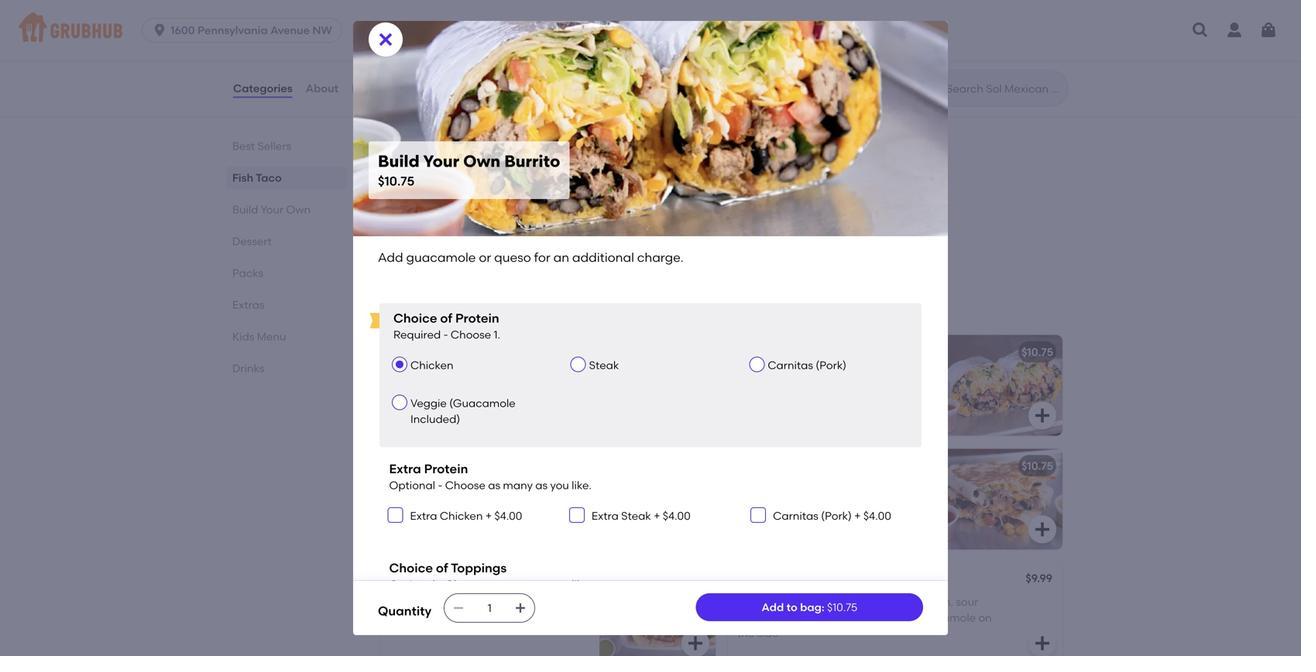 Task type: describe. For each thing, give the bounding box(es) containing it.
1 vertical spatial burrito
[[504, 151, 560, 171]]

$10.95
[[740, 45, 772, 58]]

your choice of protein, and toppings, served with nachos.
[[390, 595, 583, 624]]

- for protein
[[444, 328, 448, 341]]

choice for choice of toppings
[[389, 560, 433, 575]]

(pork) for carnitas (pork)
[[816, 359, 847, 372]]

optional inside extra protein optional - choose as many as you like.
[[389, 479, 435, 492]]

build your own nachos
[[390, 573, 514, 587]]

side
[[757, 627, 779, 640]]

1600 pennsylvania avenue nw
[[170, 24, 332, 37]]

build your own nachos image
[[600, 563, 716, 656]]

2 vertical spatial burrito
[[820, 349, 856, 362]]

with for tacos
[[833, 595, 855, 608]]

guacamole down build your own burrito
[[762, 371, 823, 384]]

shredded
[[857, 595, 907, 608]]

extra for protein
[[389, 461, 421, 476]]

chicken for chicken
[[411, 359, 454, 372]]

about
[[306, 82, 339, 95]]

own inside build your own bowl $10.95
[[795, 27, 819, 40]]

choice inside your choice of protein, and toppings, served with nachos.
[[416, 595, 451, 608]]

build your own
[[232, 203, 311, 216]]

nachos.
[[453, 611, 494, 624]]

carnitas for carnitas (pork)
[[768, 359, 813, 372]]

carnitas (pork)
[[768, 359, 847, 372]]

1600
[[170, 24, 195, 37]]

additional inside build your own comes with choice of protein, toppings, add extras for an additional charge.
[[637, 304, 684, 315]]

choose for toppings
[[445, 578, 486, 591]]

reviews button
[[351, 60, 396, 116]]

build inside build your own bowl $10.95
[[740, 27, 766, 40]]

to
[[787, 601, 798, 614]]

extra for steak
[[592, 509, 619, 522]]

queso for build your own bowl
[[492, 485, 524, 498]]

build your own burrito
[[737, 349, 856, 362]]

+ for carnitas (pork)
[[854, 509, 861, 522]]

many inside choice of toppings optional - choose as many as you like.
[[503, 578, 533, 591]]

3 fried tacos filled with shredded chicken, sour cream, lettuce, pico de gallo and guacamole on the side
[[737, 595, 992, 640]]

categories
[[233, 82, 293, 95]]

sour
[[956, 595, 979, 608]]

choice for choice of protein
[[393, 311, 437, 326]]

chicken,
[[910, 595, 953, 608]]

(guacamole
[[449, 397, 516, 410]]

sellers
[[258, 139, 291, 153]]

fried
[[746, 595, 770, 608]]

nachos
[[473, 573, 514, 587]]

choose inside extra protein optional - choose as many as you like.
[[445, 479, 486, 492]]

protein, inside your choice of protein, and toppings, served with nachos.
[[467, 595, 507, 608]]

build down best seller
[[390, 463, 417, 476]]

like. inside extra protein optional - choose as many as you like.
[[572, 479, 592, 492]]

of inside choice of toppings optional - choose as many as you like.
[[436, 560, 448, 575]]

an inside build your own comes with choice of protein, toppings, add extras for an additional charge.
[[623, 304, 635, 315]]

or up build your own comes with choice of protein, toppings, add extras for an additional charge.
[[479, 250, 491, 265]]

0 vertical spatial burrito
[[475, 27, 511, 40]]

packs
[[232, 266, 263, 280]]

de
[[845, 611, 859, 624]]

- for toppings
[[438, 578, 443, 591]]

and inside the 3 fried tacos filled with shredded chicken, sour cream, lettuce, pico de gallo and guacamole on the side
[[892, 611, 913, 624]]

queso for build your own burrito
[[839, 371, 871, 384]]

$12.15
[[677, 573, 706, 587]]

$4.50
[[678, 160, 706, 173]]

add
[[558, 304, 577, 315]]

comes
[[378, 304, 410, 315]]

build down reviews button
[[378, 151, 420, 171]]

+ for extra chicken
[[485, 509, 492, 522]]

bowl for build your own bowl
[[473, 463, 498, 476]]

best for best sellers
[[232, 139, 255, 153]]

chicken flautas
[[737, 573, 823, 587]]

on
[[979, 611, 992, 624]]

choice inside build your own comes with choice of protein, toppings, add extras for an additional charge.
[[433, 304, 464, 315]]

you inside choice of toppings optional - choose as many as you like.
[[550, 578, 569, 591]]

chicken for chicken flautas
[[737, 573, 781, 587]]

- inside extra protein optional - choose as many as you like.
[[438, 479, 443, 492]]

extra chicken + $4.00
[[410, 509, 522, 522]]

guacamole down build your own taco
[[415, 368, 476, 381]]

guacamole down build your own bowl
[[415, 485, 476, 498]]

bag:
[[800, 601, 825, 614]]

1 vertical spatial chicken
[[440, 509, 483, 522]]

build your own taco
[[390, 346, 498, 359]]

the
[[737, 627, 755, 640]]

quantity
[[378, 603, 432, 618]]

Input item quantity number field
[[473, 594, 507, 622]]

of inside build your own comes with choice of protein, toppings, add extras for an additional charge.
[[466, 304, 475, 315]]

optional inside choice of toppings optional - choose as many as you like.
[[389, 578, 435, 591]]

protein inside extra protein optional - choose as many as you like.
[[424, 461, 468, 476]]

add guacamole or queso for an additional charge. for build your own bowl
[[390, 485, 557, 513]]

build your own quesadilla image
[[947, 449, 1063, 550]]

kids menu
[[232, 330, 286, 343]]

your inside your choice of protein, and toppings, served with nachos.
[[390, 595, 413, 608]]

reviews
[[352, 82, 395, 95]]

avenue
[[270, 24, 310, 37]]

veggie
[[411, 397, 447, 410]]

add guacamole or queso for an additional charge. for build your own taco
[[390, 368, 557, 396]]

build your own comes with choice of protein, toppings, add extras for an additional charge.
[[378, 282, 720, 315]]

1600 pennsylvania avenue nw button
[[142, 18, 348, 43]]

menu
[[257, 330, 286, 343]]

build left 'carnitas (pork)'
[[737, 349, 764, 362]]

or for build your own taco
[[478, 368, 489, 381]]



Task type: locate. For each thing, give the bounding box(es) containing it.
0 vertical spatial -
[[444, 328, 448, 341]]

0 vertical spatial bowl
[[822, 27, 848, 40]]

you inside extra protein optional - choose as many as you like.
[[550, 479, 569, 492]]

0 vertical spatial and
[[510, 595, 531, 608]]

choice up the required on the bottom of page
[[433, 304, 464, 315]]

or up (guacamole
[[478, 368, 489, 381]]

with inside your choice of protein, and toppings, served with nachos.
[[428, 611, 450, 624]]

1 horizontal spatial bowl
[[822, 27, 848, 40]]

2 horizontal spatial $4.00
[[864, 509, 891, 522]]

$4.00 for extra steak + $4.00
[[663, 509, 691, 522]]

extra steak + $4.00
[[592, 509, 691, 522]]

1 vertical spatial (pork)
[[821, 509, 852, 522]]

1 vertical spatial many
[[503, 578, 533, 591]]

extra
[[389, 461, 421, 476], [410, 509, 437, 522], [592, 509, 619, 522]]

(pork) for carnitas (pork) + $4.00
[[821, 509, 852, 522]]

0 vertical spatial best
[[232, 139, 255, 153]]

taco
[[414, 113, 454, 133], [414, 160, 440, 173], [256, 171, 282, 184], [472, 346, 498, 359]]

protein, up nachos.
[[467, 595, 507, 608]]

0 horizontal spatial and
[[510, 595, 531, 608]]

0 vertical spatial choice
[[393, 311, 437, 326]]

choice down "build your own nachos"
[[416, 595, 451, 608]]

optional up quantity
[[389, 578, 435, 591]]

toppings, inside build your own comes with choice of protein, toppings, add extras for an additional charge.
[[514, 304, 556, 315]]

best for best seller
[[400, 444, 420, 455]]

0 vertical spatial like.
[[572, 479, 592, 492]]

chicken down the required on the bottom of page
[[411, 359, 454, 372]]

bowl inside build your own bowl $10.95
[[822, 27, 848, 40]]

svg image inside 1600 pennsylvania avenue nw button
[[152, 22, 167, 38]]

choice up the required on the bottom of page
[[393, 311, 437, 326]]

choose
[[451, 328, 491, 341], [445, 479, 486, 492], [445, 578, 486, 591]]

1 horizontal spatial and
[[892, 611, 913, 624]]

1 vertical spatial choice
[[416, 595, 451, 608]]

0 vertical spatial build your own burrito $10.75
[[393, 27, 511, 58]]

0 horizontal spatial $4.00
[[495, 509, 522, 522]]

1 horizontal spatial steak
[[621, 509, 651, 522]]

1 + from the left
[[485, 509, 492, 522]]

0 vertical spatial you
[[550, 479, 569, 492]]

0 vertical spatial protein,
[[477, 304, 512, 315]]

1 horizontal spatial $4.00
[[663, 509, 691, 522]]

extra for chicken
[[410, 509, 437, 522]]

build up the comes
[[378, 282, 420, 302]]

1 vertical spatial optional
[[389, 578, 435, 591]]

with inside the 3 fried tacos filled with shredded chicken, sour cream, lettuce, pico de gallo and guacamole on the side
[[833, 595, 855, 608]]

Search Sol Mexican Grill search field
[[945, 81, 1063, 96]]

1 vertical spatial protein
[[424, 461, 468, 476]]

many inside extra protein optional - choose as many as you like.
[[503, 479, 533, 492]]

build up quantity
[[390, 573, 417, 587]]

2 vertical spatial -
[[438, 578, 443, 591]]

build up reviews at the left top
[[393, 27, 419, 40]]

2 vertical spatial choose
[[445, 578, 486, 591]]

tacos
[[773, 595, 802, 608]]

toppings, left add
[[514, 304, 556, 315]]

like. inside choice of toppings optional - choose as many as you like.
[[572, 578, 592, 591]]

chicken down extra protein optional - choose as many as you like.
[[440, 509, 483, 522]]

protein up 1.
[[455, 311, 499, 326]]

an
[[554, 250, 569, 265], [623, 304, 635, 315], [543, 368, 557, 381], [890, 371, 904, 384], [890, 481, 904, 495], [543, 485, 557, 498]]

protein,
[[477, 304, 512, 315], [467, 595, 507, 608]]

0 vertical spatial steak
[[589, 359, 619, 372]]

for inside build your own comes with choice of protein, toppings, add extras for an additional charge.
[[609, 304, 621, 315]]

your inside build your own bowl $10.95
[[769, 27, 792, 40]]

as
[[488, 479, 500, 492], [535, 479, 548, 492], [488, 578, 500, 591], [535, 578, 548, 591]]

guacamole down chicken,
[[915, 611, 976, 624]]

protein, inside build your own comes with choice of protein, toppings, add extras for an additional charge.
[[477, 304, 512, 315]]

many up input item quantity number field
[[503, 578, 533, 591]]

1 $4.00 from the left
[[495, 509, 522, 522]]

choice up quantity
[[389, 560, 433, 575]]

filled
[[805, 595, 830, 608]]

you
[[550, 479, 569, 492], [550, 578, 569, 591]]

queso up (guacamole
[[492, 368, 524, 381]]

1 vertical spatial you
[[550, 578, 569, 591]]

own
[[448, 27, 472, 40], [795, 27, 819, 40], [463, 151, 500, 171], [286, 203, 311, 216], [463, 282, 500, 302], [446, 346, 470, 359], [793, 349, 817, 362], [446, 463, 470, 476], [446, 573, 470, 587]]

or down build your own burrito
[[825, 371, 836, 384]]

3 $4.00 from the left
[[864, 509, 891, 522]]

queso
[[494, 250, 531, 265], [492, 368, 524, 381], [839, 371, 871, 384], [839, 481, 871, 495], [492, 485, 524, 498]]

many up extra chicken + $4.00
[[503, 479, 533, 492]]

build your own burrito image
[[947, 335, 1063, 436]]

queso up build your own comes with choice of protein, toppings, add extras for an additional charge.
[[494, 250, 531, 265]]

or for build your own bowl
[[478, 485, 489, 498]]

many
[[503, 479, 533, 492], [503, 578, 533, 591]]

add to bag: $10.75
[[762, 601, 858, 614]]

required
[[393, 328, 441, 341]]

protein down seller
[[424, 461, 468, 476]]

0 vertical spatial toppings,
[[514, 304, 556, 315]]

1 vertical spatial and
[[892, 611, 913, 624]]

choose for protein
[[451, 328, 491, 341]]

1 vertical spatial with
[[833, 595, 855, 608]]

1 vertical spatial steak
[[621, 509, 651, 522]]

3 + from the left
[[854, 509, 861, 522]]

1 vertical spatial like.
[[572, 578, 592, 591]]

pico
[[819, 611, 842, 624]]

with inside build your own comes with choice of protein, toppings, add extras for an additional charge.
[[412, 304, 431, 315]]

best seller
[[400, 444, 447, 455]]

and right input item quantity number field
[[510, 595, 531, 608]]

2 horizontal spatial +
[[854, 509, 861, 522]]

choice of protein required - choose 1.
[[393, 311, 500, 341]]

add guacamole or queso for an additional charge. for build your own burrito
[[737, 371, 904, 400]]

1 optional from the top
[[389, 479, 435, 492]]

+
[[485, 509, 492, 522], [654, 509, 660, 522], [854, 509, 861, 522]]

svg image
[[686, 48, 705, 67], [686, 221, 705, 240], [1033, 406, 1052, 425], [391, 510, 400, 520], [572, 510, 582, 520], [754, 510, 763, 520], [514, 602, 527, 614], [686, 634, 705, 653]]

0 vertical spatial optional
[[389, 479, 435, 492]]

$4.00
[[495, 509, 522, 522], [663, 509, 691, 522], [864, 509, 891, 522]]

and inside your choice of protein, and toppings, served with nachos.
[[510, 595, 531, 608]]

1 like. from the top
[[572, 479, 592, 492]]

choose left 1.
[[451, 328, 491, 341]]

$4.00 for extra chicken + $4.00
[[495, 509, 522, 522]]

2 vertical spatial with
[[428, 611, 450, 624]]

0 horizontal spatial +
[[485, 509, 492, 522]]

add
[[378, 250, 403, 265], [390, 368, 412, 381], [737, 371, 759, 384], [737, 481, 759, 495], [390, 485, 412, 498], [762, 601, 784, 614]]

choose inside choice of toppings optional - choose as many as you like.
[[445, 578, 486, 591]]

drinks
[[232, 362, 264, 375]]

1 you from the top
[[550, 479, 569, 492]]

bowl
[[822, 27, 848, 40], [473, 463, 498, 476]]

guacamole up carnitas (pork) + $4.00
[[762, 481, 823, 495]]

$10.75
[[393, 45, 425, 58], [378, 173, 415, 189], [1022, 346, 1053, 359], [1022, 460, 1053, 473], [827, 601, 858, 614]]

best left "sellers"
[[232, 139, 255, 153]]

1 vertical spatial choose
[[445, 479, 486, 492]]

0 horizontal spatial steak
[[589, 359, 619, 372]]

toppings, right input item quantity number field
[[533, 595, 583, 608]]

0 vertical spatial chicken
[[411, 359, 454, 372]]

or for build your own burrito
[[825, 371, 836, 384]]

optional down build your own bowl
[[389, 479, 435, 492]]

with up de
[[833, 595, 855, 608]]

choose inside choice of protein required - choose 1.
[[451, 328, 491, 341]]

$4.00 for carnitas (pork) + $4.00
[[864, 509, 891, 522]]

steak
[[589, 359, 619, 372], [621, 509, 651, 522]]

main navigation navigation
[[0, 0, 1301, 60]]

2 optional from the top
[[389, 578, 435, 591]]

charge. inside build your own comes with choice of protein, toppings, add extras for an additional charge.
[[686, 304, 720, 315]]

and down shredded
[[892, 611, 913, 624]]

guacamole inside the 3 fried tacos filled with shredded chicken, sour cream, lettuce, pico de gallo and guacamole on the side
[[915, 611, 976, 624]]

choice
[[393, 311, 437, 326], [389, 560, 433, 575]]

with right served
[[428, 611, 450, 624]]

bowl for build your own bowl $10.95
[[822, 27, 848, 40]]

of left toppings on the left of page
[[436, 560, 448, 575]]

charge.
[[637, 250, 684, 265], [686, 304, 720, 315], [447, 383, 487, 396], [794, 386, 834, 400], [794, 497, 834, 510], [447, 500, 487, 513]]

gallo
[[861, 611, 889, 624]]

search icon image
[[922, 79, 940, 98]]

0 vertical spatial protein
[[455, 311, 499, 326]]

own inside build your own comes with choice of protein, toppings, add extras for an additional charge.
[[463, 282, 500, 302]]

for
[[534, 250, 551, 265], [609, 304, 621, 315], [526, 368, 540, 381], [873, 371, 887, 384], [873, 481, 887, 495], [526, 485, 540, 498]]

best
[[232, 139, 255, 153], [400, 444, 420, 455]]

with up the required on the bottom of page
[[412, 304, 431, 315]]

extras
[[579, 304, 607, 315]]

1 vertical spatial -
[[438, 479, 443, 492]]

choice inside choice of protein required - choose 1.
[[393, 311, 437, 326]]

choose down build your own bowl
[[445, 479, 486, 492]]

of up build your own taco
[[466, 304, 475, 315]]

1 vertical spatial protein,
[[467, 595, 507, 608]]

+ for extra steak
[[654, 509, 660, 522]]

1 vertical spatial toppings,
[[533, 595, 583, 608]]

0 horizontal spatial bowl
[[473, 463, 498, 476]]

carnitas
[[768, 359, 813, 372], [773, 509, 819, 522]]

0 vertical spatial with
[[412, 304, 431, 315]]

build your own bowl $10.95
[[740, 27, 848, 58]]

svg image
[[1191, 21, 1210, 40], [1259, 21, 1278, 40], [152, 22, 167, 38], [376, 30, 395, 49], [1033, 48, 1052, 67], [1033, 520, 1052, 539], [453, 602, 465, 614], [1033, 634, 1052, 653]]

queso up carnitas (pork) + $4.00
[[839, 481, 871, 495]]

queso up extra chicken + $4.00
[[492, 485, 524, 498]]

your
[[422, 27, 445, 40], [769, 27, 792, 40], [423, 151, 459, 171], [261, 203, 284, 216], [423, 282, 459, 302], [419, 346, 443, 359], [766, 349, 790, 362], [419, 463, 443, 476], [419, 573, 443, 587], [390, 595, 413, 608]]

carnitas for carnitas (pork) + $4.00
[[773, 509, 819, 522]]

2 + from the left
[[654, 509, 660, 522]]

burrito
[[475, 27, 511, 40], [504, 151, 560, 171], [820, 349, 856, 362]]

3
[[737, 595, 744, 608]]

1 vertical spatial choice
[[389, 560, 433, 575]]

carnitas (pork) + $4.00
[[773, 509, 891, 522]]

nw
[[312, 24, 332, 37]]

$9.99
[[1026, 572, 1053, 585]]

1 vertical spatial build your own burrito $10.75
[[378, 151, 560, 189]]

veggie (guacamole included)
[[411, 397, 516, 426]]

seller
[[422, 444, 447, 455]]

build inside build your own comes with choice of protein, toppings, add extras for an additional charge.
[[378, 282, 420, 302]]

choice
[[433, 304, 464, 315], [416, 595, 451, 608]]

build down the required on the bottom of page
[[390, 346, 417, 359]]

(pork)
[[816, 359, 847, 372], [821, 509, 852, 522]]

of up the required on the bottom of page
[[440, 311, 452, 326]]

toppings
[[451, 560, 507, 575]]

1 horizontal spatial best
[[400, 444, 420, 455]]

or up extra chicken + $4.00
[[478, 485, 489, 498]]

build your own bowl image
[[600, 449, 716, 550]]

build up the dessert
[[232, 203, 258, 216]]

2 like. from the top
[[572, 578, 592, 591]]

chicken up fried
[[737, 573, 781, 587]]

1 horizontal spatial +
[[654, 509, 660, 522]]

like.
[[572, 479, 592, 492], [572, 578, 592, 591]]

pennsylvania
[[197, 24, 268, 37]]

1 many from the top
[[503, 479, 533, 492]]

best sellers
[[232, 139, 291, 153]]

fish
[[378, 113, 411, 133], [390, 160, 411, 173], [232, 171, 253, 184]]

chicken
[[411, 359, 454, 372], [440, 509, 483, 522], [737, 573, 781, 587]]

1 vertical spatial bowl
[[473, 463, 498, 476]]

2 $4.00 from the left
[[663, 509, 691, 522]]

build your own taco image
[[600, 335, 716, 436]]

best left seller
[[400, 444, 420, 455]]

1 vertical spatial best
[[400, 444, 420, 455]]

your inside build your own comes with choice of protein, toppings, add extras for an additional charge.
[[423, 282, 459, 302]]

categories button
[[232, 60, 293, 116]]

or up carnitas (pork) + $4.00
[[825, 481, 836, 495]]

extra inside extra protein optional - choose as many as you like.
[[389, 461, 421, 476]]

served
[[390, 611, 425, 624]]

queso down build your own burrito
[[839, 371, 871, 384]]

0 vertical spatial many
[[503, 479, 533, 492]]

cream,
[[737, 611, 775, 624]]

and
[[510, 595, 531, 608], [892, 611, 913, 624]]

0 vertical spatial choice
[[433, 304, 464, 315]]

- inside choice of toppings optional - choose as many as you like.
[[438, 578, 443, 591]]

of inside your choice of protein, and toppings, served with nachos.
[[454, 595, 464, 608]]

of inside choice of protein required - choose 1.
[[440, 311, 452, 326]]

fish taco image
[[600, 150, 716, 250]]

protein inside choice of protein required - choose 1.
[[455, 311, 499, 326]]

fish taco
[[378, 113, 454, 133], [390, 160, 440, 173], [232, 171, 282, 184]]

about button
[[305, 60, 339, 116]]

kids
[[232, 330, 254, 343]]

guacamole up choice of protein required - choose 1.
[[406, 250, 476, 265]]

extras
[[232, 298, 265, 311]]

included)
[[411, 412, 460, 426]]

0 vertical spatial (pork)
[[816, 359, 847, 372]]

2 vertical spatial chicken
[[737, 573, 781, 587]]

1.
[[494, 328, 500, 341]]

queso for build your own taco
[[492, 368, 524, 381]]

2 many from the top
[[503, 578, 533, 591]]

build up $10.95
[[740, 27, 766, 40]]

protein, up 1.
[[477, 304, 512, 315]]

choose down toppings on the left of page
[[445, 578, 486, 591]]

flautas
[[784, 573, 823, 587]]

toppings,
[[514, 304, 556, 315], [533, 595, 583, 608]]

of
[[466, 304, 475, 315], [440, 311, 452, 326], [436, 560, 448, 575], [454, 595, 464, 608]]

with for own
[[412, 304, 431, 315]]

lettuce,
[[777, 611, 817, 624]]

extra protein optional - choose as many as you like.
[[389, 461, 592, 492]]

dessert
[[232, 235, 272, 248]]

0 vertical spatial choose
[[451, 328, 491, 341]]

0 horizontal spatial best
[[232, 139, 255, 153]]

toppings, inside your choice of protein, and toppings, served with nachos.
[[533, 595, 583, 608]]

choice inside choice of toppings optional - choose as many as you like.
[[389, 560, 433, 575]]

choice of toppings optional - choose as many as you like.
[[389, 560, 592, 591]]

1 vertical spatial carnitas
[[773, 509, 819, 522]]

build your own bowl
[[390, 463, 498, 476]]

of up nachos.
[[454, 595, 464, 608]]

2 you from the top
[[550, 578, 569, 591]]

build your own burrito $10.75
[[393, 27, 511, 58], [378, 151, 560, 189]]

- inside choice of protein required - choose 1.
[[444, 328, 448, 341]]

0 vertical spatial carnitas
[[768, 359, 813, 372]]



Task type: vqa. For each thing, say whether or not it's contained in the screenshot.
STRAWBERRIES related to New Fresh Strawberries & Cream Biscuit Combo
no



